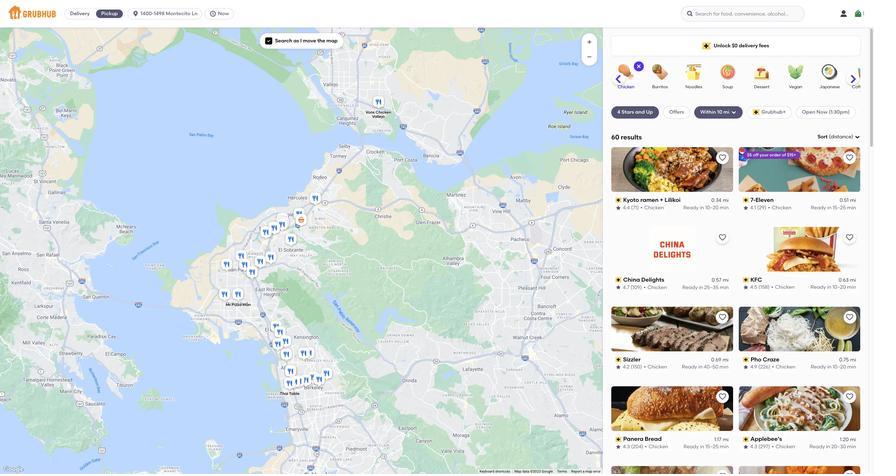 Task type: vqa. For each thing, say whether or not it's contained in the screenshot.
Banh Mi & Roll Factory icon
yes



Task type: describe. For each thing, give the bounding box(es) containing it.
vons
[[365, 110, 375, 115]]

grubhub+
[[761, 109, 786, 115]]

$5 off your order of $15+
[[747, 153, 796, 157]]

subscription pass image for 7-eleven
[[743, 198, 749, 203]]

vegan
[[789, 84, 802, 89]]

up
[[646, 109, 653, 115]]

dessert image
[[750, 64, 774, 80]]

chicken for kfc
[[775, 284, 795, 290]]

craze
[[763, 356, 779, 363]]

coffee and tea image
[[851, 64, 874, 80]]

ready for panera bread
[[684, 444, 699, 450]]

star icon image for china delights
[[616, 285, 621, 290]]

4.2
[[623, 364, 630, 370]]

(109)
[[631, 284, 642, 290]]

$15+
[[787, 153, 796, 157]]

applebee's image
[[266, 220, 280, 236]]

china delights logo image
[[650, 227, 695, 272]]

google image
[[2, 465, 25, 474]]

0.75 mi
[[839, 357, 856, 363]]

vegan image
[[783, 64, 808, 80]]

proceed to checkout button
[[795, 191, 874, 204]]

4.2 (150)
[[623, 364, 642, 370]]

sort ( distance )
[[818, 134, 853, 140]]

noodles
[[686, 84, 703, 89]]

report a map error link
[[571, 470, 601, 474]]

1 button
[[854, 7, 865, 20]]

stars
[[622, 109, 634, 115]]

mi for kyoto ramen + lilikoi
[[723, 197, 729, 203]]

min for china delights
[[720, 284, 729, 290]]

chicken for 7-eleven
[[772, 205, 792, 211]]

4.7
[[623, 284, 630, 290]]

popeyes image
[[245, 265, 259, 281]]

ready for applebee's
[[810, 444, 825, 450]]

subscription pass image for china delights
[[616, 278, 622, 283]]

0 horizontal spatial svg image
[[267, 39, 271, 43]]

pho craze logo image
[[739, 307, 860, 352]]

mi for china delights
[[723, 277, 729, 283]]

report a map error
[[571, 470, 601, 474]]

of
[[782, 153, 786, 157]]

yummy house logo image
[[611, 466, 733, 474]]

vallejo
[[372, 114, 385, 119]]

1.17
[[714, 437, 722, 443]]

$5
[[747, 153, 752, 157]]

ready for china delights
[[683, 284, 698, 290]]

chicken for china delights
[[648, 284, 667, 290]]

4.1
[[750, 205, 756, 211]]

chicken for kyoto ramen + lilikoi
[[644, 205, 664, 211]]

mr pizza man image
[[231, 287, 245, 303]]

save this restaurant image for applebee's
[[846, 393, 854, 401]]

chicken for sizzler
[[648, 364, 667, 370]]

open
[[802, 109, 816, 115]]

mi for sizzler
[[723, 357, 729, 363]]

eleven
[[756, 197, 774, 203]]

map region
[[0, 0, 693, 474]]

in for china delights
[[699, 284, 703, 290]]

as
[[293, 38, 299, 44]]

subscription pass image for kfc
[[743, 278, 749, 283]]

now button
[[205, 8, 236, 19]]

ready for sizzler
[[682, 364, 697, 370]]

within
[[700, 109, 716, 115]]

• for kyoto ramen + lilikoi
[[641, 205, 643, 211]]

0.63
[[839, 277, 849, 283]]

terms
[[557, 470, 567, 474]]

man
[[242, 303, 251, 307]]

noodles image
[[682, 64, 706, 80]]

china delights
[[623, 276, 664, 283]]

kfc image
[[276, 216, 291, 232]]

min for applebee's
[[847, 444, 856, 450]]

(1:30pm)
[[829, 109, 850, 115]]

save this restaurant button for china delights
[[716, 231, 729, 244]]

0.75
[[839, 357, 849, 363]]

thai table image
[[282, 376, 297, 392]]

4.5 (158)
[[750, 284, 770, 290]]

©2023
[[530, 470, 541, 474]]

star icon image for panera bread
[[616, 444, 621, 450]]

• for pho craze
[[772, 364, 774, 370]]

star icon image for sizzler
[[616, 365, 621, 370]]

svg image inside 1 button
[[854, 10, 863, 18]]

svg image inside 'main navigation' navigation
[[840, 10, 848, 18]]

lilikoi
[[665, 197, 681, 203]]

4.9 (226)
[[750, 364, 770, 370]]

save this restaurant button for kfc
[[844, 231, 856, 244]]

4.7 (109)
[[623, 284, 642, 290]]

4.5
[[750, 284, 757, 290]]

taco bell image
[[308, 191, 322, 207]]

vons chicken vallejo
[[365, 110, 391, 119]]

• chicken for 7-eleven
[[768, 205, 792, 211]]

i
[[300, 38, 302, 44]]

subscription pass image for sizzler
[[616, 357, 622, 362]]

chicken for panera bread
[[649, 444, 668, 450]]

save this restaurant image for panera bread
[[718, 393, 727, 401]]

map data ©2023 google
[[515, 470, 553, 474]]

ready in 10–20 min for kyoto ramen + lilikoi
[[683, 205, 729, 211]]

keyboard
[[480, 470, 494, 474]]

4.3 for panera bread
[[623, 444, 630, 450]]

kaliente restaurant image
[[264, 250, 278, 266]]

yummy house image
[[284, 232, 298, 248]]

10–20 for kyoto ramen + lilikoi
[[705, 205, 719, 211]]

star icon image for 7-eleven
[[743, 205, 749, 211]]

0 horizontal spatial and
[[635, 109, 645, 115]]

ready in 10–20 min for kfc
[[811, 284, 856, 290]]

delights
[[641, 276, 664, 283]]

japanese image
[[817, 64, 842, 80]]

ready in 40–50 min
[[682, 364, 729, 370]]

• for sizzler
[[644, 364, 646, 370]]

google
[[542, 470, 553, 474]]

60 results
[[611, 133, 642, 141]]

min for kfc
[[847, 284, 856, 290]]

search as i move the map
[[275, 38, 338, 44]]

7 eleven image
[[294, 213, 308, 228]]

svg image inside 1400-1498 montecito ln button
[[132, 10, 139, 17]]

move
[[303, 38, 316, 44]]

40–50
[[704, 364, 719, 370]]

min for pho craze
[[847, 364, 856, 370]]

save this restaurant button for pho craze
[[844, 311, 856, 324]]

in for applebee's
[[826, 444, 830, 450]]

main navigation navigation
[[0, 0, 874, 28]]

grubhub plus flag logo image for grubhub+
[[753, 110, 760, 115]]

pho craze image
[[275, 217, 289, 233]]

taco bell logo image
[[739, 466, 860, 474]]

kyoto ramen + lilikoi logo image
[[611, 147, 733, 192]]

panera bread image
[[267, 221, 281, 236]]

star icon image for kyoto ramen + lilikoi
[[616, 205, 621, 211]]

chicken for applebee's
[[776, 444, 795, 450]]

the cheese steak shop image
[[312, 372, 326, 388]]

shortcuts
[[495, 470, 510, 474]]

mi for panera bread
[[723, 437, 729, 443]]

• chicken for applebee's
[[772, 444, 795, 450]]

fees
[[759, 43, 769, 49]]

dave's hot chicken image
[[279, 334, 293, 350]]

pickup
[[101, 11, 118, 17]]

delivery
[[70, 11, 90, 17]]

0.57
[[712, 277, 722, 283]]

min for sizzler
[[720, 364, 729, 370]]

60
[[611, 133, 619, 141]]

ready in 15–25 min for 7-eleven
[[811, 205, 856, 211]]

delivery
[[739, 43, 758, 49]]

dessert
[[754, 84, 770, 89]]

chicken inside vons chicken vallejo
[[376, 110, 391, 115]]

save this restaurant button for sizzler
[[716, 311, 729, 324]]

search
[[275, 38, 292, 44]]

4.4 (71)
[[623, 205, 639, 211]]

save this restaurant image for sizzler
[[718, 313, 727, 322]]

1498
[[154, 11, 165, 17]]

coffee
[[852, 84, 866, 89]]

save this restaurant image for kfc
[[846, 233, 854, 242]]

pollos asados don rafa image
[[220, 257, 234, 273]]

mi for 7-eleven
[[850, 197, 856, 203]]

4
[[617, 109, 621, 115]]

10–20 for pho craze
[[833, 364, 846, 370]]

svg image inside now button
[[210, 10, 217, 17]]

sizzler
[[623, 356, 641, 363]]

min for 7-eleven
[[847, 205, 856, 211]]



Task type: locate. For each thing, give the bounding box(es) containing it.
(226)
[[758, 364, 770, 370]]

grubhub plus flag logo image
[[703, 43, 711, 49], [753, 110, 760, 115]]

star icon image left 4.5
[[743, 285, 749, 290]]

4.3 left (297)
[[750, 444, 757, 450]]

save this restaurant button for panera bread
[[716, 391, 729, 404]]

tea
[[860, 91, 867, 96]]

now right ln
[[218, 11, 229, 17]]

1 vertical spatial ready in 10–20 min
[[811, 284, 856, 290]]

save this restaurant image
[[846, 154, 854, 162]]

data
[[522, 470, 529, 474]]

1 horizontal spatial 4.3
[[750, 444, 757, 450]]

1.20 mi
[[840, 437, 856, 443]]

25–35
[[704, 284, 719, 290]]

subscription pass image for kyoto
[[616, 198, 622, 203]]

map right the
[[327, 38, 338, 44]]

pizza guys image
[[287, 375, 301, 390]]

and up tea
[[867, 84, 874, 89]]

15–25 down 0.51
[[833, 205, 846, 211]]

ihop image
[[259, 225, 273, 241]]

a
[[583, 470, 585, 474]]

svg image
[[840, 10, 848, 18], [267, 39, 271, 43], [636, 64, 642, 69]]

in for 7-eleven
[[827, 205, 832, 211]]

bread
[[645, 436, 662, 443]]

chicken down bread at bottom
[[649, 444, 668, 450]]

• chicken right (150)
[[644, 364, 667, 370]]

chicken down eleven
[[772, 205, 792, 211]]

and
[[867, 84, 874, 89], [635, 109, 645, 115]]

• down craze
[[772, 364, 774, 370]]

mi for kfc
[[850, 277, 856, 283]]

(204)
[[631, 444, 643, 450]]

grubhub plus flag logo image for unlock $0 delivery fees
[[703, 43, 711, 49]]

mi right "1.20" on the right of the page
[[850, 437, 856, 443]]

mr pizza man
[[226, 303, 251, 307]]

10–20 down 0.63
[[833, 284, 846, 290]]

1 vertical spatial ready in 15–25 min
[[684, 444, 729, 450]]

off
[[753, 153, 759, 157]]

15–25 for 7-eleven
[[833, 205, 846, 211]]

star icon image for applebee's
[[743, 444, 749, 450]]

burritos
[[652, 84, 668, 89]]

0 vertical spatial ready in 10–20 min
[[683, 205, 729, 211]]

0 vertical spatial ready in 15–25 min
[[811, 205, 856, 211]]

1.17 mi
[[714, 437, 729, 443]]

7-
[[751, 197, 756, 203]]

soup image
[[716, 64, 740, 80]]

1 vertical spatial now
[[817, 109, 828, 115]]

1 vertical spatial and
[[635, 109, 645, 115]]

thai
[[280, 391, 288, 396]]

ready for 7-eleven
[[811, 205, 826, 211]]

mi right '0.57'
[[723, 277, 729, 283]]

star icon image
[[616, 205, 621, 211], [743, 205, 749, 211], [616, 285, 621, 290], [743, 285, 749, 290], [616, 365, 621, 370], [743, 365, 749, 370], [616, 444, 621, 450], [743, 444, 749, 450]]

10
[[717, 109, 722, 115]]

subscription pass image left kfc
[[743, 278, 749, 283]]

chicken down applebee's on the bottom right of page
[[776, 444, 795, 450]]

1 horizontal spatial grubhub plus flag logo image
[[753, 110, 760, 115]]

star icon image left 4.2
[[616, 365, 621, 370]]

mi right the 0.75
[[850, 357, 856, 363]]

and left up
[[635, 109, 645, 115]]

subscription pass image left applebee's on the bottom right of page
[[743, 437, 749, 442]]

chicken down craze
[[776, 364, 795, 370]]

open now (1:30pm)
[[802, 109, 850, 115]]

2 vertical spatial ready in 10–20 min
[[811, 364, 856, 370]]

• chicken for kfc
[[772, 284, 795, 290]]

subscription pass image
[[616, 198, 622, 203], [743, 357, 749, 362], [616, 437, 622, 442], [743, 437, 749, 442]]

kfc logo image
[[739, 227, 860, 272]]

(71)
[[631, 205, 639, 211]]

star icon image for pho craze
[[743, 365, 749, 370]]

1 horizontal spatial svg image
[[636, 64, 642, 69]]

• for panera bread
[[645, 444, 647, 450]]

star icon image left 4.3 (204)
[[616, 444, 621, 450]]

Search for food, convenience, alcohol... search field
[[681, 6, 805, 22]]

4.1 (29)
[[750, 205, 766, 211]]

ready
[[683, 205, 699, 211], [811, 205, 826, 211], [683, 284, 698, 290], [811, 284, 826, 290], [682, 364, 697, 370], [811, 364, 826, 370], [684, 444, 699, 450], [810, 444, 825, 450]]

0 vertical spatial 15–25
[[833, 205, 846, 211]]

4.4
[[623, 205, 630, 211]]

min down 0.51 mi
[[847, 205, 856, 211]]

svg image left search
[[267, 39, 271, 43]]

1400-
[[141, 11, 154, 17]]

checkout
[[845, 194, 868, 200]]

pho
[[751, 356, 761, 363]]

proceed
[[817, 194, 837, 200]]

chicken right (150)
[[648, 364, 667, 370]]

little kathmandu image
[[273, 325, 287, 341]]

in
[[700, 205, 704, 211], [827, 205, 832, 211], [699, 284, 703, 290], [827, 284, 831, 290], [699, 364, 703, 370], [827, 364, 831, 370], [700, 444, 704, 450], [826, 444, 830, 450]]

• chicken for sizzler
[[644, 364, 667, 370]]

0 vertical spatial and
[[867, 84, 874, 89]]

• right (158)
[[772, 284, 774, 290]]

10–20
[[705, 205, 719, 211], [833, 284, 846, 290], [833, 364, 846, 370]]

svg image left burritos image
[[636, 64, 642, 69]]

0.63 mi
[[839, 277, 856, 283]]

china delights image
[[275, 212, 289, 227]]

1 vertical spatial svg image
[[267, 39, 271, 43]]

• right (29)
[[768, 205, 770, 211]]

1400-1498 montecito ln button
[[128, 8, 205, 19]]

subscription pass image
[[743, 198, 749, 203], [616, 278, 622, 283], [743, 278, 749, 283], [616, 357, 622, 362]]

montecito
[[166, 11, 191, 17]]

chicken down delights
[[648, 284, 667, 290]]

• right (71)
[[641, 205, 643, 211]]

aangan resturant image
[[279, 347, 293, 363]]

dog haus image
[[284, 363, 298, 379]]

now right open at the top right of the page
[[817, 109, 828, 115]]

mi right 0.51
[[850, 197, 856, 203]]

min down 1.20 mi in the right bottom of the page
[[847, 444, 856, 450]]

plus icon image
[[586, 39, 593, 46]]

subscription pass image left china
[[616, 278, 622, 283]]

• chicken for china delights
[[644, 284, 667, 290]]

mi right 0.63
[[850, 277, 856, 283]]

+
[[660, 197, 663, 203]]

minus icon image
[[586, 53, 593, 60]]

in for kyoto ramen + lilikoi
[[700, 205, 704, 211]]

star icon image left 4.9
[[743, 365, 749, 370]]

khana peena solano image
[[302, 346, 316, 362]]

• right (297)
[[772, 444, 774, 450]]

yummy house image
[[234, 249, 248, 264]]

• chicken for panera bread
[[645, 444, 668, 450]]

2 vertical spatial 10–20
[[833, 364, 846, 370]]

0.57 mi
[[712, 277, 729, 283]]

applebee's logo image
[[739, 387, 860, 431]]

• for 7-eleven
[[768, 205, 770, 211]]

1 vertical spatial grubhub plus flag logo image
[[753, 110, 760, 115]]

ready in 15–25 min for panera bread
[[684, 444, 729, 450]]

ready in 10–20 min down 0.63
[[811, 284, 856, 290]]

10–20 down 0.34 on the top right
[[705, 205, 719, 211]]

himalayan flavors image
[[299, 373, 313, 389]]

• chicken
[[641, 205, 664, 211], [768, 205, 792, 211], [644, 284, 667, 290], [772, 284, 795, 290], [644, 364, 667, 370], [772, 364, 795, 370], [645, 444, 668, 450], [772, 444, 795, 450]]

4.9
[[750, 364, 757, 370]]

ready in 10–20 min
[[683, 205, 729, 211], [811, 284, 856, 290], [811, 364, 856, 370]]

grubhub plus flag logo image left unlock at the right top
[[703, 43, 711, 49]]

your
[[760, 153, 769, 157]]

marty's grill image
[[217, 287, 232, 303]]

• down china delights
[[644, 284, 646, 290]]

ready in 10–20 min down 0.34 on the top right
[[683, 205, 729, 211]]

sizzler logo image
[[611, 307, 733, 352]]

1 horizontal spatial and
[[867, 84, 874, 89]]

10–20 down the 0.75
[[833, 364, 846, 370]]

mi for pho craze
[[850, 357, 856, 363]]

ready in 15–25 min down 1.17
[[684, 444, 729, 450]]

mi for applebee's
[[850, 437, 856, 443]]

proceed to checkout
[[817, 194, 868, 200]]

subscription pass image left pho
[[743, 357, 749, 362]]

save this restaurant button for kyoto ramen + lilikoi
[[716, 151, 729, 164]]

0 horizontal spatial ready in 15–25 min
[[684, 444, 729, 450]]

burritos image
[[648, 64, 673, 80]]

1.20
[[840, 437, 849, 443]]

chicken down kyoto ramen + lilikoi at the top of page
[[644, 205, 664, 211]]

kfc
[[751, 276, 762, 283]]

0.51
[[840, 197, 849, 203]]

• chicken down applebee's on the bottom right of page
[[772, 444, 795, 450]]

kyoto ramen + lilikoi image
[[292, 207, 306, 222]]

4.3
[[623, 444, 630, 450], [750, 444, 757, 450]]

sichuan fusion image
[[271, 337, 285, 353]]

min down 0.34 mi at the top of the page
[[720, 205, 729, 211]]

1 vertical spatial map
[[586, 470, 593, 474]]

pyeong chang tofu image
[[292, 374, 306, 390]]

in for pho craze
[[827, 364, 831, 370]]

ready for pho craze
[[811, 364, 826, 370]]

sichuan style restaurant image
[[297, 346, 311, 362]]

super super restaurant image
[[283, 364, 298, 380]]

• chicken right (158)
[[772, 284, 795, 290]]

panera
[[623, 436, 644, 443]]

• chicken down eleven
[[768, 205, 792, 211]]

now inside now button
[[218, 11, 229, 17]]

4.3 for applebee's
[[750, 444, 757, 450]]

ready in 10–20 min down the 0.75
[[811, 364, 856, 370]]

save this restaurant button for applebee's
[[844, 391, 856, 404]]

0 horizontal spatial 15–25
[[706, 444, 719, 450]]

15–25
[[833, 205, 846, 211], [706, 444, 719, 450]]

silver ocean image
[[253, 255, 267, 270]]

keyboard shortcuts button
[[480, 469, 510, 474]]

star icon image left 4.4
[[616, 205, 621, 211]]

min down 1.17 mi at the right
[[720, 444, 729, 450]]

pickup button
[[95, 8, 124, 19]]

15–25 for panera bread
[[706, 444, 719, 450]]

min down 0.57 mi
[[720, 284, 729, 290]]

yunnan style rice noodle image
[[269, 319, 283, 335]]

in for kfc
[[827, 284, 831, 290]]

subscription pass image left 7-
[[743, 198, 749, 203]]

vons chicken vallejo image
[[371, 95, 386, 110]]

• chicken for kyoto ramen + lilikoi
[[641, 205, 664, 211]]

save this restaurant image for kyoto ramen + lilikoi
[[718, 154, 727, 162]]

0.34
[[712, 197, 722, 203]]

0 vertical spatial map
[[327, 38, 338, 44]]

star icon image left 4.1
[[743, 205, 749, 211]]

the
[[317, 38, 325, 44]]

20–30
[[832, 444, 846, 450]]

7-eleven
[[751, 197, 774, 203]]

mi right 10
[[724, 109, 730, 115]]

order
[[770, 153, 781, 157]]

banh mi & roll factory image
[[319, 366, 334, 382]]

map
[[515, 470, 522, 474]]

svg image
[[854, 10, 863, 18], [132, 10, 139, 17], [210, 10, 217, 17], [687, 10, 694, 17], [731, 110, 737, 115], [855, 134, 860, 140]]

2 horizontal spatial svg image
[[840, 10, 848, 18]]

chicken down chicken image
[[618, 84, 635, 89]]

chicken image
[[614, 64, 639, 80]]

1 4.3 from the left
[[623, 444, 630, 450]]

2 4.3 from the left
[[750, 444, 757, 450]]

chicken right vons
[[376, 110, 391, 115]]

las cabañas mexican grill & taqueria image
[[306, 370, 320, 386]]

mi
[[724, 109, 730, 115], [723, 197, 729, 203], [850, 197, 856, 203], [723, 277, 729, 283], [850, 277, 856, 283], [723, 357, 729, 363], [850, 357, 856, 363], [723, 437, 729, 443], [850, 437, 856, 443]]

• chicken for pho craze
[[772, 364, 795, 370]]

none field containing sort
[[818, 134, 860, 141]]

in for sizzler
[[699, 364, 703, 370]]

• chicken down kyoto ramen + lilikoi at the top of page
[[641, 205, 664, 211]]

• chicken down bread at bottom
[[645, 444, 668, 450]]

15–25 down 1.17
[[706, 444, 719, 450]]

table
[[289, 391, 299, 396]]

soup
[[723, 84, 733, 89]]

1 vertical spatial 15–25
[[706, 444, 719, 450]]

star icon image left 4.7
[[616, 285, 621, 290]]

japanese
[[819, 84, 840, 89]]

ramen
[[641, 197, 659, 203]]

None field
[[818, 134, 860, 141]]

subscription pass image left the 'panera'
[[616, 437, 622, 442]]

(297)
[[759, 444, 770, 450]]

0 vertical spatial 10–20
[[705, 205, 719, 211]]

sizzler image
[[274, 215, 288, 230]]

• for applebee's
[[772, 444, 774, 450]]

mi right 0.69
[[723, 357, 729, 363]]

ready for kyoto ramen + lilikoi
[[683, 205, 699, 211]]

ready for kfc
[[811, 284, 826, 290]]

min for kyoto ramen + lilikoi
[[720, 205, 729, 211]]

min down 0.69 mi
[[720, 364, 729, 370]]

mi right 0.34 on the top right
[[723, 197, 729, 203]]

1 horizontal spatial ready in 15–25 min
[[811, 205, 856, 211]]

(29)
[[757, 205, 766, 211]]

panera bread logo image
[[611, 387, 733, 431]]

4.3 down the 'panera'
[[623, 444, 630, 450]]

ready in 15–25 min down 'proceed to checkout' button
[[811, 205, 856, 211]]

chicken for pho craze
[[776, 364, 795, 370]]

star icon image left 4.3 (297)
[[743, 444, 749, 450]]

0 horizontal spatial now
[[218, 11, 229, 17]]

1400-1498 montecito ln
[[141, 11, 198, 17]]

min down 0.75 mi
[[847, 364, 856, 370]]

• for china delights
[[644, 284, 646, 290]]

unlock
[[714, 43, 731, 49]]

min
[[720, 205, 729, 211], [847, 205, 856, 211], [720, 284, 729, 290], [847, 284, 856, 290], [720, 364, 729, 370], [847, 364, 856, 370], [720, 444, 729, 450], [847, 444, 856, 450]]

1 horizontal spatial now
[[817, 109, 828, 115]]

within 10 mi
[[700, 109, 730, 115]]

save this restaurant image for pho craze
[[846, 313, 854, 322]]

min for panera bread
[[720, 444, 729, 450]]

0.69
[[712, 357, 722, 363]]

mi right 1.17
[[723, 437, 729, 443]]

0 vertical spatial grubhub plus flag logo image
[[703, 43, 711, 49]]

(150)
[[631, 364, 642, 370]]

map right "a"
[[586, 470, 593, 474]]

• down panera bread
[[645, 444, 647, 450]]

0 horizontal spatial 4.3
[[623, 444, 630, 450]]

2 vertical spatial svg image
[[636, 64, 642, 69]]

0 horizontal spatial map
[[327, 38, 338, 44]]

unlock $0 delivery fees
[[714, 43, 769, 49]]

ready in 10–20 min for pho craze
[[811, 364, 856, 370]]

ready in 15–25 min
[[811, 205, 856, 211], [684, 444, 729, 450]]

subscription pass image left kyoto
[[616, 198, 622, 203]]

• chicken down delights
[[644, 284, 667, 290]]

)
[[852, 134, 853, 140]]

save this restaurant image for china delights
[[718, 233, 727, 242]]

min down 0.63 mi at the bottom right of the page
[[847, 284, 856, 290]]

svg image left 1 button
[[840, 10, 848, 18]]

la strada italian restaurant image
[[238, 258, 252, 273]]

offers
[[669, 109, 684, 115]]

subscription pass image left sizzler
[[616, 357, 622, 362]]

subscription pass image for pho
[[743, 357, 749, 362]]

• for kfc
[[772, 284, 774, 290]]

7-eleven logo image
[[739, 147, 860, 192]]

0.69 mi
[[712, 357, 729, 363]]

chicken right (158)
[[775, 284, 795, 290]]

1 horizontal spatial 15–25
[[833, 205, 846, 211]]

4.3 (297)
[[750, 444, 770, 450]]

save this restaurant image
[[718, 154, 727, 162], [718, 233, 727, 242], [846, 233, 854, 242], [718, 313, 727, 322], [846, 313, 854, 322], [718, 393, 727, 401], [846, 393, 854, 401], [718, 473, 727, 474], [846, 473, 854, 474]]

star icon image for kfc
[[743, 285, 749, 290]]

1 vertical spatial 10–20
[[833, 284, 846, 290]]

10–20 for kfc
[[833, 284, 846, 290]]

0 vertical spatial now
[[218, 11, 229, 17]]

0 horizontal spatial grubhub plus flag logo image
[[703, 43, 711, 49]]

ln
[[192, 11, 198, 17]]

0 vertical spatial svg image
[[840, 10, 848, 18]]

keyboard shortcuts
[[480, 470, 510, 474]]

in for panera bread
[[700, 444, 704, 450]]

to
[[838, 194, 843, 200]]

• chicken down craze
[[772, 364, 795, 370]]

and inside coffee and tea
[[867, 84, 874, 89]]

grubhub plus flag logo image left grubhub+
[[753, 110, 760, 115]]

applebee's
[[751, 436, 782, 443]]

• right (150)
[[644, 364, 646, 370]]

subscription pass image for panera
[[616, 437, 622, 442]]

1 horizontal spatial map
[[586, 470, 593, 474]]



